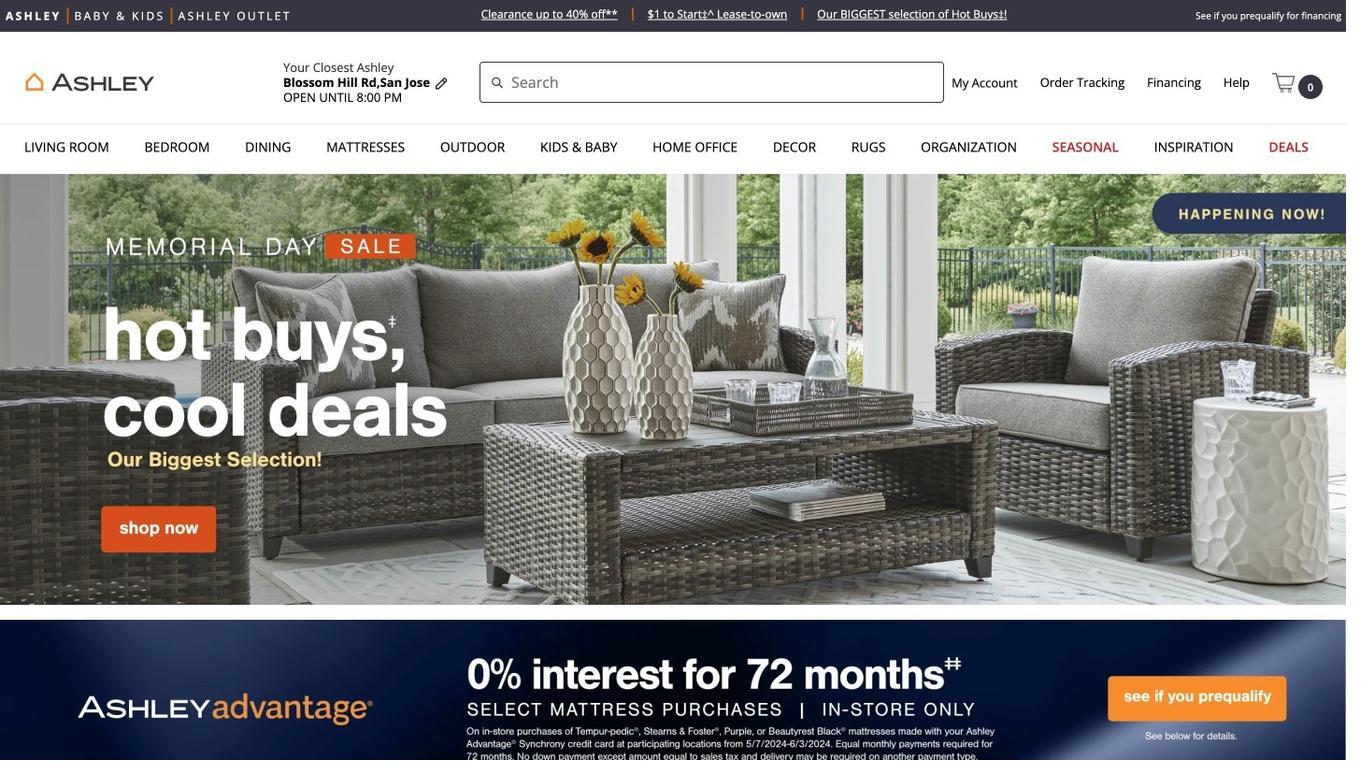 Task type: describe. For each thing, give the bounding box(es) containing it.
ashley image
[[19, 70, 162, 95]]

memorial day sale image
[[0, 174, 1347, 605]]



Task type: locate. For each thing, give the bounding box(es) containing it.
search image
[[491, 75, 504, 93]]

change location image
[[434, 76, 449, 91]]

None search field
[[480, 62, 945, 103]]

banner
[[0, 32, 1347, 169]]

main content
[[0, 174, 1347, 760]]

see if you prequalify image
[[0, 620, 1347, 760]]



Task type: vqa. For each thing, say whether or not it's contained in the screenshot.
SEE IF YOU PREQUALIFY IMAGE
yes



